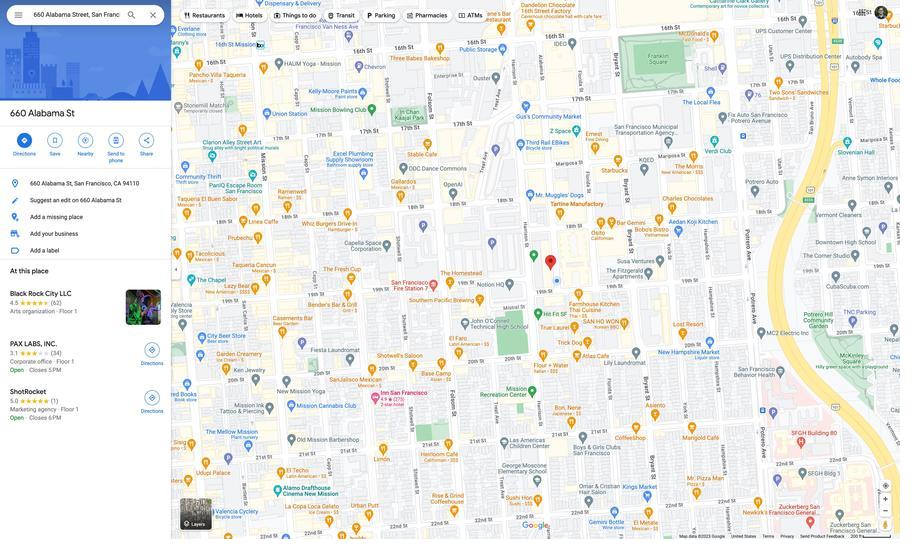 Task type: locate. For each thing, give the bounding box(es) containing it.
pax labs, inc.
[[10, 340, 57, 348]]

⋅ down 'corporate'
[[25, 367, 28, 374]]

st up actions for 660 alabama st region
[[66, 107, 75, 119]]

open down 'corporate'
[[10, 367, 24, 374]]

0 vertical spatial directions button
[[136, 340, 169, 367]]

 things to do
[[273, 11, 316, 20]]

2 horizontal spatial 660
[[80, 197, 90, 204]]

open for pax labs, inc.
[[10, 367, 24, 374]]

1 add from the top
[[30, 214, 41, 221]]

0 vertical spatial 660
[[10, 107, 26, 119]]

alabama inside button
[[91, 197, 115, 204]]

1 horizontal spatial 660
[[30, 180, 40, 187]]

send inside 'send to phone'
[[108, 151, 119, 157]]

directions button for pax labs, inc.
[[136, 340, 169, 367]]

1 vertical spatial 1
[[71, 358, 74, 365]]

agency
[[38, 406, 56, 413]]

· up 6 pm
[[58, 406, 59, 413]]

0 vertical spatial closes
[[29, 367, 47, 374]]

1 horizontal spatial place
[[69, 214, 83, 221]]

rock
[[28, 290, 44, 298]]

3.1 stars 34 reviews image
[[10, 349, 62, 358]]

st
[[66, 107, 75, 119], [116, 197, 122, 204]]

2 add from the top
[[30, 230, 41, 237]]

add for add a label
[[30, 247, 41, 254]]

660 alabama st main content
[[0, 0, 171, 539]]

place down suggest an edit on 660 alabama st
[[69, 214, 83, 221]]

 restaurants
[[183, 11, 225, 20]]

1 directions image from the top
[[148, 346, 156, 354]]

1 ⋅ from the top
[[25, 367, 28, 374]]

save
[[50, 151, 60, 157]]

 parking
[[366, 11, 395, 20]]

place inside button
[[69, 214, 83, 221]]

1 vertical spatial ⋅
[[25, 414, 28, 421]]

1 vertical spatial open
[[10, 414, 24, 421]]

0 vertical spatial open
[[10, 367, 24, 374]]

⋅ down marketing
[[25, 414, 28, 421]]

1 vertical spatial ·
[[53, 358, 55, 365]]

missing
[[47, 214, 67, 221]]

0 vertical spatial place
[[69, 214, 83, 221]]

0 vertical spatial a
[[42, 214, 45, 221]]

660 Alabama Street, San Francisco, CA field
[[7, 5, 164, 25]]

to left do
[[302, 12, 308, 19]]

data
[[689, 534, 697, 539]]

0 vertical spatial ·
[[56, 308, 58, 315]]

3.1
[[10, 350, 18, 357]]

660 up 
[[10, 107, 26, 119]]

place right this
[[32, 267, 49, 275]]

0 vertical spatial to
[[302, 12, 308, 19]]

send product feedback button
[[801, 534, 845, 539]]

2 a from the top
[[42, 247, 45, 254]]

1 right the office
[[71, 358, 74, 365]]

(34)
[[51, 350, 62, 357]]

0 vertical spatial send
[[108, 151, 119, 157]]

alabama down francisco,
[[91, 197, 115, 204]]

2 vertical spatial floor
[[61, 406, 74, 413]]

0 horizontal spatial st
[[66, 107, 75, 119]]

floor inside corporate office · floor 1 open ⋅ closes 5 pm
[[56, 358, 70, 365]]

2 vertical spatial alabama
[[91, 197, 115, 204]]

directions for pax labs, inc.
[[141, 361, 163, 366]]

· up 5 pm
[[53, 358, 55, 365]]

1 horizontal spatial to
[[302, 12, 308, 19]]

terms button
[[763, 534, 774, 539]]

google
[[712, 534, 725, 539]]

do
[[309, 12, 316, 19]]

None field
[[34, 10, 120, 20]]

2 vertical spatial ·
[[58, 406, 59, 413]]

send inside button
[[801, 534, 810, 539]]

closes inside "marketing agency · floor 1 open ⋅ closes 6 pm"
[[29, 414, 47, 421]]

2 open from the top
[[10, 414, 24, 421]]

 transit
[[327, 11, 355, 20]]

add left label
[[30, 247, 41, 254]]

1 directions button from the top
[[136, 340, 169, 367]]

660 right on
[[80, 197, 90, 204]]


[[236, 11, 243, 20]]

closes for shotrocket
[[29, 414, 47, 421]]

0 vertical spatial st
[[66, 107, 75, 119]]

alabama left st,
[[42, 180, 65, 187]]

floor down (62)
[[59, 308, 73, 315]]

floor up 6 pm
[[61, 406, 74, 413]]

to
[[302, 12, 308, 19], [120, 151, 125, 157]]

⋅ inside corporate office · floor 1 open ⋅ closes 5 pm
[[25, 367, 28, 374]]

4.5
[[10, 300, 18, 307]]

to inside  things to do
[[302, 12, 308, 19]]

closes
[[29, 367, 47, 374], [29, 414, 47, 421]]

product
[[811, 534, 826, 539]]

alabama
[[28, 107, 65, 119], [42, 180, 65, 187], [91, 197, 115, 204]]

1 vertical spatial directions
[[141, 361, 163, 366]]

1 open from the top
[[10, 367, 24, 374]]

open inside "marketing agency · floor 1 open ⋅ closes 6 pm"
[[10, 414, 24, 421]]

1 vertical spatial directions button
[[136, 388, 169, 415]]

floor inside "marketing agency · floor 1 open ⋅ closes 6 pm"
[[61, 406, 74, 413]]

· for inc.
[[53, 358, 55, 365]]

map data ©2023 google
[[679, 534, 725, 539]]

none field inside 660 alabama street, san francisco, ca field
[[34, 10, 120, 20]]

1 vertical spatial to
[[120, 151, 125, 157]]

send left product
[[801, 534, 810, 539]]

1 vertical spatial a
[[42, 247, 45, 254]]

1 vertical spatial send
[[801, 534, 810, 539]]

0 vertical spatial alabama
[[28, 107, 65, 119]]

edit
[[61, 197, 71, 204]]

1 vertical spatial alabama
[[42, 180, 65, 187]]

2 ⋅ from the top
[[25, 414, 28, 421]]

0 horizontal spatial place
[[32, 267, 49, 275]]

closes down agency
[[29, 414, 47, 421]]

send
[[108, 151, 119, 157], [801, 534, 810, 539]]

a left 'missing'
[[42, 214, 45, 221]]

⋅ inside "marketing agency · floor 1 open ⋅ closes 6 pm"
[[25, 414, 28, 421]]

2 vertical spatial directions
[[141, 408, 163, 414]]

660 up suggest at the top left
[[30, 180, 40, 187]]

1 vertical spatial add
[[30, 230, 41, 237]]

united
[[731, 534, 743, 539]]

open
[[10, 367, 24, 374], [10, 414, 24, 421]]

privacy
[[781, 534, 794, 539]]

an
[[53, 197, 59, 204]]

transit
[[336, 12, 355, 19]]

1
[[74, 308, 77, 315], [71, 358, 74, 365], [76, 406, 79, 413]]

terms
[[763, 534, 774, 539]]

suggest
[[30, 197, 52, 204]]

floor down (34)
[[56, 358, 70, 365]]

1 vertical spatial 660
[[30, 180, 40, 187]]

2 vertical spatial 1
[[76, 406, 79, 413]]

to up phone
[[120, 151, 125, 157]]

⋅ for pax labs, inc.
[[25, 367, 28, 374]]

⋅
[[25, 367, 28, 374], [25, 414, 28, 421]]

0 vertical spatial floor
[[59, 308, 73, 315]]

add for add your business
[[30, 230, 41, 237]]

1 horizontal spatial send
[[801, 534, 810, 539]]

2 vertical spatial add
[[30, 247, 41, 254]]

1 vertical spatial st
[[116, 197, 122, 204]]

zoom out image
[[883, 508, 889, 514]]

2 vertical spatial 660
[[80, 197, 90, 204]]

1 right organization
[[74, 308, 77, 315]]

1 a from the top
[[42, 214, 45, 221]]

1 inside corporate office · floor 1 open ⋅ closes 5 pm
[[71, 358, 74, 365]]

send for send to phone
[[108, 151, 119, 157]]

directions for shotrocket
[[141, 408, 163, 414]]

2 directions button from the top
[[136, 388, 169, 415]]


[[366, 11, 373, 20]]

footer containing map data ©2023 google
[[679, 534, 851, 539]]

94110
[[123, 180, 139, 187]]

add left the your on the left top
[[30, 230, 41, 237]]

directions button for shotrocket
[[136, 388, 169, 415]]

0 horizontal spatial send
[[108, 151, 119, 157]]

open inside corporate office · floor 1 open ⋅ closes 5 pm
[[10, 367, 24, 374]]

·
[[56, 308, 58, 315], [53, 358, 55, 365], [58, 406, 59, 413]]

0 horizontal spatial 660
[[10, 107, 26, 119]]

5.0 stars 1 reviews image
[[10, 397, 58, 405]]

ca
[[114, 180, 121, 187]]

add
[[30, 214, 41, 221], [30, 230, 41, 237], [30, 247, 41, 254]]

1 vertical spatial closes
[[29, 414, 47, 421]]

send up phone
[[108, 151, 119, 157]]

ft
[[859, 534, 862, 539]]

⋅ for shotrocket
[[25, 414, 28, 421]]

open down marketing
[[10, 414, 24, 421]]

add down suggest at the top left
[[30, 214, 41, 221]]

1 right agency
[[76, 406, 79, 413]]

2 directions image from the top
[[148, 394, 156, 402]]

marketing
[[10, 406, 36, 413]]

directions image
[[148, 346, 156, 354], [148, 394, 156, 402]]

1 for city
[[74, 308, 77, 315]]

st down ca
[[116, 197, 122, 204]]

660 for 660 alabama st, san francisco, ca 94110
[[30, 180, 40, 187]]

1 vertical spatial directions image
[[148, 394, 156, 402]]

0 vertical spatial 1
[[74, 308, 77, 315]]

660 inside 660 alabama st, san francisco, ca 94110 button
[[30, 180, 40, 187]]

floor for inc.
[[56, 358, 70, 365]]

660
[[10, 107, 26, 119], [30, 180, 40, 187], [80, 197, 90, 204]]

0 vertical spatial add
[[30, 214, 41, 221]]

· inside corporate office · floor 1 open ⋅ closes 5 pm
[[53, 358, 55, 365]]

closes down the office
[[29, 367, 47, 374]]

parking
[[375, 12, 395, 19]]

closes inside corporate office · floor 1 open ⋅ closes 5 pm
[[29, 367, 47, 374]]

alabama up 
[[28, 107, 65, 119]]

black rock city llc
[[10, 290, 72, 298]]

on
[[72, 197, 79, 204]]

3 add from the top
[[30, 247, 41, 254]]

0 horizontal spatial to
[[120, 151, 125, 157]]

5.0
[[10, 398, 18, 405]]

alabama inside button
[[42, 180, 65, 187]]

send for send product feedback
[[801, 534, 810, 539]]

0 vertical spatial ⋅
[[25, 367, 28, 374]]

open for shotrocket
[[10, 414, 24, 421]]

1 for inc.
[[71, 358, 74, 365]]


[[327, 11, 335, 20]]

pharmacies
[[416, 12, 447, 19]]

united states button
[[731, 534, 756, 539]]

map
[[679, 534, 688, 539]]

· down (62)
[[56, 308, 58, 315]]

google maps element
[[0, 0, 900, 539]]

place
[[69, 214, 83, 221], [32, 267, 49, 275]]

1 closes from the top
[[29, 367, 47, 374]]

2 closes from the top
[[29, 414, 47, 421]]

1 vertical spatial floor
[[56, 358, 70, 365]]

0 vertical spatial directions image
[[148, 346, 156, 354]]

floor for city
[[59, 308, 73, 315]]

0 vertical spatial directions
[[13, 151, 36, 157]]

closes for pax labs, inc.
[[29, 367, 47, 374]]

200 ft
[[851, 534, 862, 539]]

directions inside actions for 660 alabama st region
[[13, 151, 36, 157]]

footer
[[679, 534, 851, 539]]

4.5 stars 62 reviews image
[[10, 299, 62, 307]]

1 horizontal spatial st
[[116, 197, 122, 204]]

200 ft button
[[851, 534, 891, 539]]

a left label
[[42, 247, 45, 254]]



Task type: describe. For each thing, give the bounding box(es) containing it.
©2023
[[698, 534, 711, 539]]

zoom in image
[[883, 496, 889, 502]]

inc.
[[44, 340, 57, 348]]

layers
[[192, 522, 205, 527]]

200
[[851, 534, 858, 539]]

at this place
[[10, 267, 49, 275]]

alabama for st
[[28, 107, 65, 119]]


[[273, 11, 281, 20]]

business
[[55, 230, 78, 237]]

 pharmacies
[[406, 11, 447, 20]]

city
[[45, 290, 58, 298]]

your
[[42, 230, 53, 237]]

 search field
[[7, 5, 164, 27]]

things
[[283, 12, 301, 19]]

united states
[[731, 534, 756, 539]]

 hotels
[[236, 11, 263, 20]]

st,
[[66, 180, 73, 187]]


[[458, 11, 466, 20]]

 atms
[[458, 11, 483, 20]]

1 vertical spatial place
[[32, 267, 49, 275]]

add your business link
[[0, 226, 171, 242]]


[[51, 136, 59, 145]]

660 inside suggest an edit on 660 alabama st button
[[80, 197, 90, 204]]

this
[[19, 267, 30, 275]]

pax
[[10, 340, 23, 348]]

· for city
[[56, 308, 58, 315]]

5 pm
[[48, 367, 61, 374]]

francisco,
[[86, 180, 112, 187]]

arts
[[10, 308, 21, 315]]

black
[[10, 290, 27, 298]]

show street view coverage image
[[880, 518, 892, 531]]

send to phone
[[108, 151, 125, 164]]

restaurants
[[192, 12, 225, 19]]

a for label
[[42, 247, 45, 254]]

6 pm
[[48, 414, 61, 421]]


[[183, 11, 191, 20]]


[[21, 136, 28, 145]]

660 alabama st
[[10, 107, 75, 119]]

collapse side panel image
[[171, 265, 181, 274]]

privacy button
[[781, 534, 794, 539]]

feedback
[[827, 534, 845, 539]]


[[143, 136, 150, 145]]

corporate office · floor 1 open ⋅ closes 5 pm
[[10, 358, 74, 374]]

actions for 660 alabama st region
[[0, 126, 171, 168]]

directions image for pax labs, inc.
[[148, 346, 156, 354]]

1 inside "marketing agency · floor 1 open ⋅ closes 6 pm"
[[76, 406, 79, 413]]

google account: teddy rothschild  
(teddy@adept.ai) image
[[875, 6, 888, 19]]


[[82, 136, 89, 145]]


[[406, 11, 414, 20]]

arts organization · floor 1
[[10, 308, 77, 315]]

share
[[140, 151, 153, 157]]

phone
[[109, 158, 123, 164]]

llc
[[60, 290, 72, 298]]

· inside "marketing agency · floor 1 open ⋅ closes 6 pm"
[[58, 406, 59, 413]]

add a missing place
[[30, 214, 83, 221]]

organization
[[22, 308, 55, 315]]

660 alabama st, san francisco, ca 94110 button
[[0, 175, 171, 192]]

a for missing
[[42, 214, 45, 221]]


[[13, 9, 23, 21]]

alabama for st,
[[42, 180, 65, 187]]

show your location image
[[882, 482, 890, 490]]

suggest an edit on 660 alabama st
[[30, 197, 122, 204]]

footer inside google maps element
[[679, 534, 851, 539]]

marketing agency · floor 1 open ⋅ closes 6 pm
[[10, 406, 79, 421]]

shotrocket
[[10, 388, 46, 396]]

(62)
[[51, 300, 62, 307]]

suggest an edit on 660 alabama st button
[[0, 192, 171, 209]]

directions image for shotrocket
[[148, 394, 156, 402]]

add a missing place button
[[0, 209, 171, 226]]

san
[[74, 180, 84, 187]]

to inside 'send to phone'
[[120, 151, 125, 157]]

 button
[[7, 5, 30, 27]]

st inside button
[[116, 197, 122, 204]]

labs,
[[24, 340, 42, 348]]

office
[[37, 358, 52, 365]]

660 for 660 alabama st
[[10, 107, 26, 119]]

add a label
[[30, 247, 59, 254]]

at
[[10, 267, 17, 275]]

660 alabama st, san francisco, ca 94110
[[30, 180, 139, 187]]

corporate
[[10, 358, 36, 365]]

nearby
[[78, 151, 93, 157]]

(1)
[[51, 398, 58, 405]]

states
[[744, 534, 756, 539]]

hotels
[[245, 12, 263, 19]]

add a label button
[[0, 242, 171, 259]]

atms
[[467, 12, 483, 19]]


[[112, 136, 120, 145]]

add for add a missing place
[[30, 214, 41, 221]]

label
[[47, 247, 59, 254]]

send product feedback
[[801, 534, 845, 539]]



Task type: vqa. For each thing, say whether or not it's contained in the screenshot.


